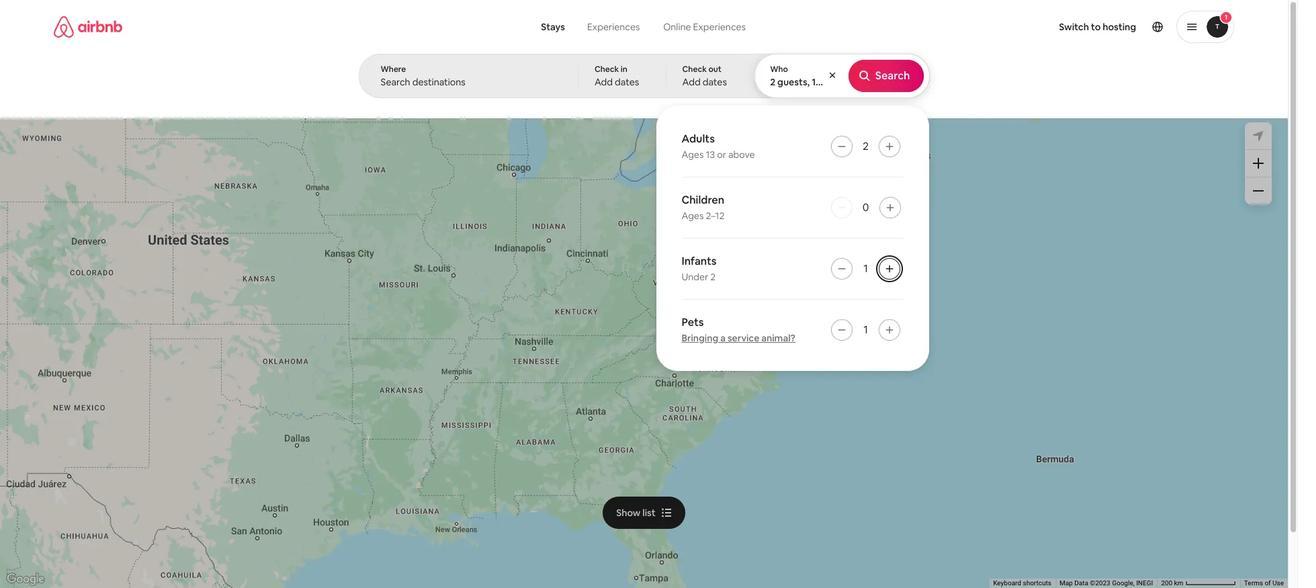 Task type: vqa. For each thing, say whether or not it's contained in the screenshot.
Lake to the top
no



Task type: locate. For each thing, give the bounding box(es) containing it.
0 horizontal spatial add
[[595, 76, 613, 88]]

ages down the "adults"
[[682, 149, 704, 161]]

ages for adults
[[682, 149, 704, 161]]

domes
[[504, 86, 531, 97]]

experiences inside button
[[588, 21, 640, 33]]

2 ages from the top
[[682, 210, 704, 222]]

stays button
[[531, 13, 576, 40]]

online
[[664, 21, 692, 33]]

2 dates from the left
[[703, 76, 727, 88]]

1 horizontal spatial dates
[[703, 76, 727, 88]]

group containing national parks
[[54, 54, 1003, 106]]

check
[[595, 64, 619, 75], [683, 64, 707, 75]]

check for check in add dates
[[595, 64, 619, 75]]

0 horizontal spatial 2
[[711, 271, 716, 283]]

switch to hosting
[[1060, 21, 1137, 33]]

1
[[1226, 13, 1228, 22], [812, 76, 816, 88], [849, 76, 853, 88], [864, 262, 869, 276], [864, 323, 869, 337]]

show list button
[[603, 497, 686, 529]]

service
[[728, 332, 760, 344]]

dates down in
[[615, 76, 640, 88]]

use
[[1273, 580, 1285, 587]]

dates inside check out add dates
[[703, 76, 727, 88]]

keyboard
[[994, 580, 1022, 587]]

0 horizontal spatial check
[[595, 64, 619, 75]]

ages inside adults ages 13 or above
[[682, 149, 704, 161]]

0
[[863, 200, 870, 214]]

check left "out"
[[683, 64, 707, 75]]

1 dates from the left
[[615, 76, 640, 88]]

lakefront
[[884, 86, 921, 97]]

stays
[[541, 21, 565, 33]]

who
[[771, 64, 789, 75]]

1 experiences from the left
[[588, 21, 640, 33]]

show list
[[617, 507, 656, 519]]

infants
[[682, 254, 717, 268]]

200
[[1162, 580, 1173, 587]]

dates inside the check in add dates
[[615, 76, 640, 88]]

grid
[[847, 86, 863, 97]]

1 ages from the top
[[682, 149, 704, 161]]

under
[[682, 271, 709, 283]]

1 horizontal spatial 2
[[771, 76, 776, 88]]

check inside check out add dates
[[683, 64, 707, 75]]

ages down 'children'
[[682, 210, 704, 222]]

add right omg!
[[595, 76, 613, 88]]

stays tab panel
[[359, 54, 930, 371]]

map
[[1060, 580, 1074, 587]]

dates down "out"
[[703, 76, 727, 88]]

check in add dates
[[595, 64, 640, 88]]

experiences right online
[[694, 21, 746, 33]]

1 horizontal spatial experiences
[[694, 21, 746, 33]]

a
[[721, 332, 726, 344]]

2
[[771, 76, 776, 88], [863, 139, 869, 153], [711, 271, 716, 283]]

0 vertical spatial 2
[[771, 76, 776, 88]]

or
[[717, 149, 727, 161]]

add inside the check in add dates
[[595, 76, 613, 88]]

2 down who
[[771, 76, 776, 88]]

200 km
[[1162, 580, 1186, 587]]

1 add from the left
[[595, 76, 613, 88]]

ages inside children ages 2–12
[[682, 210, 704, 222]]

2 add from the left
[[683, 76, 701, 88]]

add left parks
[[683, 76, 701, 88]]

check left in
[[595, 64, 619, 75]]

1 vertical spatial 2
[[863, 139, 869, 153]]

1 vertical spatial ages
[[682, 210, 704, 222]]

trending
[[759, 86, 793, 97]]

above
[[729, 149, 755, 161]]

group
[[54, 54, 1003, 106]]

pets bringing a service animal?
[[682, 315, 796, 344]]

1 horizontal spatial check
[[683, 64, 707, 75]]

animal?
[[762, 332, 796, 344]]

google,
[[1113, 580, 1135, 587]]

experiences up in
[[588, 21, 640, 33]]

check inside the check in add dates
[[595, 64, 619, 75]]

2 check from the left
[[683, 64, 707, 75]]

1 horizontal spatial add
[[683, 76, 701, 88]]

children ages 2–12
[[682, 193, 725, 222]]

check out add dates
[[683, 64, 727, 88]]

experiences
[[588, 21, 640, 33], [694, 21, 746, 33]]

ages
[[682, 149, 704, 161], [682, 210, 704, 222]]

0 horizontal spatial experiences
[[588, 21, 640, 33]]

0 horizontal spatial dates
[[615, 76, 640, 88]]

display total before taxes switch
[[1199, 72, 1224, 88]]

dates for check out add dates
[[703, 76, 727, 88]]

©2023
[[1091, 580, 1111, 587]]

2 right under
[[711, 271, 716, 283]]

inegi
[[1137, 580, 1154, 587]]

add for check out add dates
[[683, 76, 701, 88]]

13
[[706, 149, 715, 161]]

terms
[[1245, 580, 1264, 587]]

switch
[[1060, 21, 1090, 33]]

dates
[[615, 76, 640, 88], [703, 76, 727, 88]]

0 vertical spatial ages
[[682, 149, 704, 161]]

cabins
[[386, 86, 412, 97]]

check for check out add dates
[[683, 64, 707, 75]]

2 vertical spatial 2
[[711, 271, 716, 283]]

1 check from the left
[[595, 64, 619, 75]]

add inside check out add dates
[[683, 76, 701, 88]]

None search field
[[359, 0, 930, 371]]

Where field
[[381, 76, 557, 88]]

2 up 0
[[863, 139, 869, 153]]

1 button
[[1177, 11, 1235, 43]]

add
[[595, 76, 613, 88], [683, 76, 701, 88]]

zoom out image
[[1254, 186, 1265, 196]]



Task type: describe. For each thing, give the bounding box(es) containing it.
data
[[1075, 580, 1089, 587]]

google image
[[3, 571, 48, 588]]

adults ages 13 or above
[[682, 132, 755, 161]]

guests,
[[778, 76, 810, 88]]

hosting
[[1103, 21, 1137, 33]]

online experiences
[[664, 21, 746, 33]]

children
[[682, 193, 725, 207]]

infant,
[[818, 76, 847, 88]]

200 km button
[[1158, 579, 1241, 588]]

omg!
[[566, 86, 588, 97]]

infants under 2
[[682, 254, 717, 283]]

2 horizontal spatial 2
[[863, 139, 869, 153]]

2–12
[[706, 210, 725, 222]]

2 inside infants under 2
[[711, 271, 716, 283]]

to
[[1092, 21, 1101, 33]]

of
[[1266, 580, 1272, 587]]

out
[[709, 64, 722, 75]]

terms of use link
[[1245, 580, 1285, 587]]

shortcuts
[[1024, 580, 1052, 587]]

km
[[1175, 580, 1184, 587]]

parks
[[715, 86, 736, 97]]

switch to hosting link
[[1052, 13, 1145, 41]]

none search field containing adults
[[359, 0, 930, 371]]

online experiences link
[[652, 13, 758, 40]]

national parks
[[681, 86, 736, 97]]

profile element
[[770, 0, 1235, 54]]

2 inside who 2 guests, 1 infant, 1 pet
[[771, 76, 776, 88]]

zoom in image
[[1254, 158, 1265, 169]]

in
[[621, 64, 628, 75]]

bringing a service animal? button
[[682, 332, 796, 344]]

keyboard shortcuts
[[994, 580, 1052, 587]]

terms of use
[[1245, 580, 1285, 587]]

beachfront
[[617, 86, 660, 97]]

national
[[681, 86, 713, 97]]

1 inside dropdown button
[[1226, 13, 1228, 22]]

map data ©2023 google, inegi
[[1060, 580, 1154, 587]]

show
[[617, 507, 641, 519]]

keyboard shortcuts button
[[994, 579, 1052, 588]]

off-
[[816, 86, 831, 97]]

pet
[[855, 76, 870, 88]]

what can we help you find? tab list
[[531, 13, 652, 40]]

the-
[[831, 86, 847, 97]]

experiences button
[[576, 13, 652, 40]]

list
[[643, 507, 656, 519]]

where
[[381, 64, 406, 75]]

ages for children
[[682, 210, 704, 222]]

2 experiences from the left
[[694, 21, 746, 33]]

mansions
[[441, 86, 476, 97]]

pets
[[682, 315, 704, 329]]

who 2 guests, 1 infant, 1 pet
[[771, 64, 870, 88]]

off-the-grid
[[816, 86, 863, 97]]

dates for check in add dates
[[615, 76, 640, 88]]

adults
[[682, 132, 715, 146]]

add for check in add dates
[[595, 76, 613, 88]]

bringing
[[682, 332, 719, 344]]



